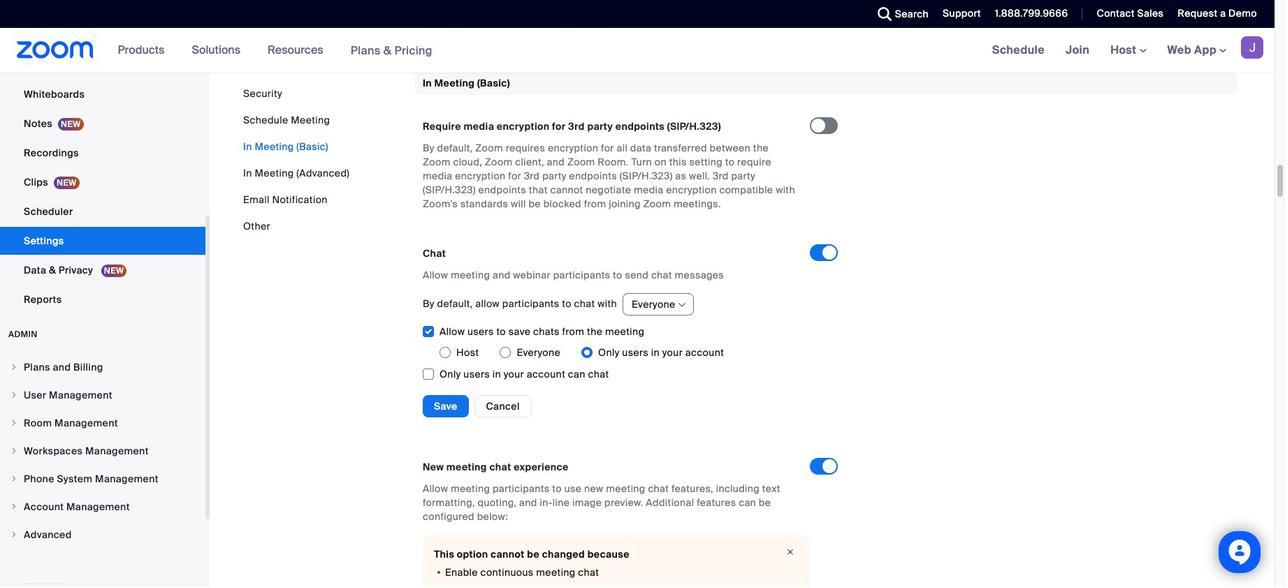 Task type: locate. For each thing, give the bounding box(es) containing it.
right image left workspaces
[[10, 447, 18, 456]]

party up that
[[543, 170, 567, 182]]

management
[[49, 389, 112, 402], [55, 417, 118, 430], [85, 445, 149, 458], [95, 473, 159, 486], [66, 501, 130, 514]]

meeting down the changed
[[536, 567, 576, 579]]

only inside allow users to save chats from the meeting option group
[[598, 347, 620, 359]]

0 horizontal spatial in
[[477, 21, 486, 33]]

right image left room
[[10, 419, 18, 428]]

schedule down security link
[[243, 114, 288, 127]]

1 horizontal spatial schedule
[[993, 43, 1045, 57]]

to left save
[[497, 326, 506, 338]]

in meeting (basic) down schedule meeting
[[243, 141, 328, 153]]

3 right image from the top
[[10, 475, 18, 484]]

1 horizontal spatial with
[[776, 184, 796, 196]]

0 vertical spatial by
[[423, 142, 435, 154]]

endpoints up will
[[479, 184, 527, 196]]

schedule for schedule meeting
[[243, 114, 288, 127]]

can
[[750, 7, 768, 19], [568, 368, 586, 381], [739, 497, 757, 510]]

menu bar
[[243, 87, 350, 234]]

4 right image from the top
[[10, 503, 18, 512]]

allow up formatting,
[[423, 483, 448, 496]]

in up email
[[243, 167, 252, 180]]

default, for allow
[[437, 298, 473, 310]]

1 right image from the top
[[10, 419, 18, 428]]

users up cancel
[[464, 368, 490, 381]]

2 right image from the top
[[10, 392, 18, 400]]

the up allow users to save chats from the meeting option group
[[587, 326, 603, 338]]

everyone down allow users to save chats from the meeting
[[517, 347, 561, 359]]

and left the billing
[[53, 361, 71, 374]]

1 horizontal spatial in
[[493, 368, 501, 381]]

0 vertical spatial can
[[750, 7, 768, 19]]

negotiate
[[586, 184, 632, 196]]

in
[[423, 77, 432, 90], [243, 141, 252, 153], [243, 167, 252, 180]]

meetings. down well.
[[674, 198, 721, 210]]

right image for workspaces management
[[10, 447, 18, 456]]

in up 'cancel' button
[[493, 368, 501, 381]]

be inside the "allow meeting participants to use new meeting chat features, including text formatting, quoting, and in-line image preview. additional features can be configured below:"
[[759, 497, 771, 510]]

0 vertical spatial in meeting (basic)
[[423, 77, 510, 90]]

the up require
[[754, 142, 769, 154]]

0 vertical spatial allow
[[423, 269, 448, 282]]

0 vertical spatial default,
[[437, 142, 473, 154]]

zoom down 'notification'
[[507, 21, 534, 33]]

schedule
[[993, 43, 1045, 57], [243, 114, 288, 127]]

in meeting (advanced)
[[243, 167, 350, 180]]

right image down admin
[[10, 364, 18, 372]]

require
[[423, 120, 461, 133]]

& right data
[[49, 264, 56, 277]]

allow left save
[[440, 326, 465, 338]]

save button
[[423, 396, 469, 418]]

1 horizontal spatial host
[[1111, 43, 1140, 57]]

right image left user
[[10, 392, 18, 400]]

management for account management
[[66, 501, 130, 514]]

meeting up allow users to save chats from the meeting option group
[[605, 326, 645, 338]]

0 vertical spatial &
[[384, 43, 392, 58]]

cannot
[[550, 184, 583, 196], [491, 549, 525, 561]]

plans left pricing
[[351, 43, 381, 58]]

0 vertical spatial endpoints
[[616, 120, 665, 133]]

0 vertical spatial right image
[[10, 419, 18, 428]]

plans inside "product information" navigation
[[351, 43, 381, 58]]

users for allow users to save chats from the meeting
[[468, 326, 494, 338]]

schedule meeting
[[243, 114, 330, 127]]

users inside option group
[[622, 347, 649, 359]]

1 vertical spatial schedule
[[243, 114, 288, 127]]

in down desktop
[[477, 21, 486, 33]]

1 horizontal spatial account
[[686, 347, 724, 359]]

2 vertical spatial in
[[493, 368, 501, 381]]

by for by default, zoom requires encryption for all data transferred between the zoom cloud, zoom client, and zoom room. turn on this setting to require media encryption for 3rd party endpoints (sip/h.323) as well.  3rd party (sip/h.323) endpoints that cannot negotiate media encryption compatible with zoom's standards will be blocked from joining zoom meetings.
[[423, 142, 435, 154]]

allow
[[476, 298, 500, 310]]

1 vertical spatial users
[[622, 347, 649, 359]]

1 horizontal spatial the
[[587, 326, 603, 338]]

continuous
[[481, 567, 534, 579]]

schedule inside meetings "navigation"
[[993, 43, 1045, 57]]

media up zoom's
[[423, 170, 453, 182]]

in inside option group
[[651, 347, 660, 359]]

allow inside the "allow meeting participants to use new meeting chat features, including text formatting, quoting, and in-line image preview. additional features can be configured below:"
[[423, 483, 448, 496]]

allow for allow meeting and webinar participants to send chat messages
[[423, 269, 448, 282]]

features,
[[672, 483, 714, 496]]

for
[[561, 7, 574, 19], [552, 120, 566, 133], [601, 142, 614, 154], [509, 170, 522, 182]]

endpoints up data
[[616, 120, 665, 133]]

0 vertical spatial only
[[598, 347, 620, 359]]

client,
[[515, 156, 544, 168]]

1 vertical spatial by
[[423, 298, 435, 310]]

management up workspaces management
[[55, 417, 118, 430]]

requires
[[506, 142, 545, 154]]

(sip/h.323) down turn
[[620, 170, 673, 182]]

1 vertical spatial &
[[49, 264, 56, 277]]

1 by from the top
[[423, 142, 435, 154]]

media
[[464, 120, 494, 133], [423, 170, 453, 182], [634, 184, 664, 196]]

0 vertical spatial your
[[663, 347, 683, 359]]

banner containing products
[[0, 28, 1275, 73]]

changed
[[542, 549, 585, 561]]

to down between
[[725, 156, 735, 168]]

0 vertical spatial host
[[1111, 43, 1140, 57]]

& left pricing
[[384, 43, 392, 58]]

only for only users in your account
[[598, 347, 620, 359]]

endpoints up negotiate at the top of page
[[569, 170, 617, 182]]

experience
[[514, 461, 569, 474]]

media right require
[[464, 120, 494, 133]]

1 vertical spatial (basic)
[[297, 141, 328, 153]]

the down desktop
[[488, 21, 504, 33]]

for inside the 'receive desktop notification for upcoming meetings. reminder time can be configured in the zoom desktop client.'
[[561, 7, 574, 19]]

personal menu menu
[[0, 0, 206, 315]]

meeting up allow at the bottom left
[[451, 269, 490, 282]]

meeting up in meeting (basic) link
[[291, 114, 330, 127]]

option
[[457, 549, 488, 561]]

your up 'cancel' button
[[504, 368, 524, 381]]

1 horizontal spatial 3rd
[[568, 120, 585, 133]]

zoom
[[507, 21, 534, 33], [476, 142, 503, 154], [423, 156, 451, 168], [485, 156, 513, 168], [568, 156, 595, 168], [644, 198, 671, 210]]

can down allow users to save chats from the meeting option group
[[568, 368, 586, 381]]

allow down chat
[[423, 269, 448, 282]]

workspaces management
[[24, 445, 149, 458]]

0 vertical spatial account
[[686, 347, 724, 359]]

0 horizontal spatial media
[[423, 170, 453, 182]]

quoting,
[[478, 497, 517, 510]]

0 vertical spatial with
[[776, 184, 796, 196]]

1 vertical spatial media
[[423, 170, 453, 182]]

meetings. left reminder
[[627, 7, 675, 19]]

and
[[547, 156, 565, 168], [493, 269, 511, 282], [53, 361, 71, 374], [519, 497, 537, 510]]

0 vertical spatial (basic)
[[477, 77, 510, 90]]

default, inside 'by default, zoom requires encryption for all data transferred between the zoom cloud, zoom client, and zoom room. turn on this setting to require media encryption for 3rd party endpoints (sip/h.323) as well.  3rd party (sip/h.323) endpoints that cannot negotiate media encryption compatible with zoom's standards will be blocked from joining zoom meetings.'
[[437, 142, 473, 154]]

well.
[[689, 170, 710, 182]]

be left the changed
[[527, 549, 540, 561]]

configured down formatting,
[[423, 511, 475, 524]]

with down the allow meeting and webinar participants to send chat messages
[[598, 298, 617, 310]]

1 vertical spatial right image
[[10, 447, 18, 456]]

2 right image from the top
[[10, 447, 18, 456]]

receive desktop notification for upcoming meetings. reminder time can be configured in the zoom desktop client.
[[423, 7, 783, 33]]

party
[[588, 120, 613, 133], [543, 170, 567, 182], [732, 170, 756, 182]]

0 horizontal spatial plans
[[24, 361, 50, 374]]

0 vertical spatial configured
[[423, 21, 475, 33]]

1 vertical spatial in meeting (basic)
[[243, 141, 328, 153]]

1 horizontal spatial media
[[464, 120, 494, 133]]

allow meeting participants to use new meeting chat features, including text formatting, quoting, and in-line image preview. additional features can be configured below:
[[423, 483, 781, 524]]

save
[[434, 401, 458, 413]]

plans
[[351, 43, 381, 58], [24, 361, 50, 374]]

0 vertical spatial in
[[477, 21, 486, 33]]

1 vertical spatial endpoints
[[569, 170, 617, 182]]

account inside allow users to save chats from the meeting option group
[[686, 347, 724, 359]]

can down including
[[739, 497, 757, 510]]

in for only users in your account can chat
[[493, 368, 501, 381]]

2 vertical spatial can
[[739, 497, 757, 510]]

1.888.799.9666 button
[[985, 0, 1072, 28], [995, 7, 1069, 20]]

in down pricing
[[423, 77, 432, 90]]

zoom's
[[423, 198, 458, 210]]

chat inside this option cannot be changed because enable continuous meeting chat
[[578, 567, 599, 579]]

0 horizontal spatial in meeting (basic)
[[243, 141, 328, 153]]

menu bar containing security
[[243, 87, 350, 234]]

2 vertical spatial media
[[634, 184, 664, 196]]

meeting
[[435, 77, 475, 90], [291, 114, 330, 127], [255, 141, 294, 153], [255, 167, 294, 180]]

zoom right joining at the top
[[644, 198, 671, 210]]

right image left the phone
[[10, 475, 18, 484]]

2 horizontal spatial the
[[754, 142, 769, 154]]

joining
[[609, 198, 641, 210]]

schedule inside menu bar
[[243, 114, 288, 127]]

require media encryption for 3rd party endpoints (sip/h.323)
[[423, 120, 721, 133]]

participants right webinar
[[554, 269, 611, 282]]

chat inside the "allow meeting participants to use new meeting chat features, including text formatting, quoting, and in-line image preview. additional features can be configured below:"
[[648, 483, 669, 496]]

chat down because
[[578, 567, 599, 579]]

(basic)
[[477, 77, 510, 90], [297, 141, 328, 153]]

users down everyone popup button
[[622, 347, 649, 359]]

zoom down requires
[[485, 156, 513, 168]]

workspaces management menu item
[[0, 438, 206, 465]]

& inside the personal menu menu
[[49, 264, 56, 277]]

recordings link
[[0, 139, 206, 167]]

and left 'in-'
[[519, 497, 537, 510]]

users for only users in your account can chat
[[464, 368, 490, 381]]

be down 'text'
[[759, 497, 771, 510]]

0 horizontal spatial your
[[504, 368, 524, 381]]

plans for plans & pricing
[[351, 43, 381, 58]]

1 vertical spatial account
[[527, 368, 566, 381]]

0 horizontal spatial everyone
[[517, 347, 561, 359]]

notes link
[[0, 110, 206, 138]]

in meeting (basic) element
[[415, 73, 1238, 588]]

right image for plans
[[10, 364, 18, 372]]

your inside allow users to save chats from the meeting option group
[[663, 347, 683, 359]]

1 horizontal spatial everyone
[[632, 298, 676, 311]]

1 vertical spatial default,
[[437, 298, 473, 310]]

0 horizontal spatial only
[[440, 368, 461, 381]]

account
[[24, 501, 64, 514]]

1.888.799.9666
[[995, 7, 1069, 20]]

by down chat
[[423, 298, 435, 310]]

2 configured from the top
[[423, 511, 475, 524]]

with right compatible
[[776, 184, 796, 196]]

to up the line
[[553, 483, 562, 496]]

in down schedule meeting
[[243, 141, 252, 153]]

cannot up blocked
[[550, 184, 583, 196]]

1 vertical spatial in
[[651, 347, 660, 359]]

0 horizontal spatial 3rd
[[524, 170, 540, 182]]

user
[[24, 389, 46, 402]]

from right chats
[[562, 326, 585, 338]]

management for user management
[[49, 389, 112, 402]]

in meeting (basic) inside menu bar
[[243, 141, 328, 153]]

users
[[468, 326, 494, 338], [622, 347, 649, 359], [464, 368, 490, 381]]

0 vertical spatial users
[[468, 326, 494, 338]]

be down that
[[529, 198, 541, 210]]

1 horizontal spatial &
[[384, 43, 392, 58]]

2 vertical spatial allow
[[423, 483, 448, 496]]

your
[[663, 347, 683, 359], [504, 368, 524, 381]]

meeting for in meeting (advanced) link
[[255, 167, 294, 180]]

cloud,
[[453, 156, 482, 168]]

default, up cloud,
[[437, 142, 473, 154]]

chats
[[533, 326, 560, 338]]

(sip/h.323) up zoom's
[[423, 184, 476, 196]]

cancel
[[486, 401, 520, 413]]

management down room management menu item
[[85, 445, 149, 458]]

meetings. inside 'by default, zoom requires encryption for all data transferred between the zoom cloud, zoom client, and zoom room. turn on this setting to require media encryption for 3rd party endpoints (sip/h.323) as well.  3rd party (sip/h.323) endpoints that cannot negotiate media encryption compatible with zoom's standards will be blocked from joining zoom meetings.'
[[674, 198, 721, 210]]

and inside the "allow meeting participants to use new meeting chat features, including text formatting, quoting, and in-line image preview. additional features can be configured below:"
[[519, 497, 537, 510]]

to left send
[[613, 269, 623, 282]]

meeting up the email notification link
[[255, 167, 294, 180]]

be inside this option cannot be changed because enable continuous meeting chat
[[527, 549, 540, 561]]

right image inside user management menu item
[[10, 392, 18, 400]]

client.
[[579, 21, 610, 33]]

data
[[631, 142, 652, 154]]

0 horizontal spatial with
[[598, 298, 617, 310]]

the inside the 'receive desktop notification for upcoming meetings. reminder time can be configured in the zoom desktop client.'
[[488, 21, 504, 33]]

2 default, from the top
[[437, 298, 473, 310]]

account down "show options" "image"
[[686, 347, 724, 359]]

meeting inside in meeting (basic) element
[[435, 77, 475, 90]]

0 vertical spatial in
[[423, 77, 432, 90]]

send
[[625, 269, 649, 282]]

schedule down 1.888.799.9666
[[993, 43, 1045, 57]]

plans inside menu item
[[24, 361, 50, 374]]

& for privacy
[[49, 264, 56, 277]]

1 vertical spatial the
[[754, 142, 769, 154]]

right image
[[10, 364, 18, 372], [10, 392, 18, 400], [10, 475, 18, 484], [10, 503, 18, 512], [10, 531, 18, 540]]

will
[[511, 198, 526, 210]]

be inside the 'receive desktop notification for upcoming meetings. reminder time can be configured in the zoom desktop client.'
[[770, 7, 783, 19]]

right image inside account management menu item
[[10, 503, 18, 512]]

1 vertical spatial everyone
[[517, 347, 561, 359]]

1 vertical spatial configured
[[423, 511, 475, 524]]

2 vertical spatial endpoints
[[479, 184, 527, 196]]

0 horizontal spatial host
[[457, 347, 479, 359]]

desktop
[[464, 7, 502, 19]]

meetings.
[[627, 7, 675, 19], [674, 198, 721, 210]]

encryption down cloud,
[[455, 170, 506, 182]]

from down negotiate at the top of page
[[584, 198, 606, 210]]

can inside the 'receive desktop notification for upcoming meetings. reminder time can be configured in the zoom desktop client.'
[[750, 7, 768, 19]]

1 right image from the top
[[10, 364, 18, 372]]

2 horizontal spatial party
[[732, 170, 756, 182]]

0 vertical spatial schedule
[[993, 43, 1045, 57]]

1 vertical spatial host
[[457, 347, 479, 359]]

1 horizontal spatial your
[[663, 347, 683, 359]]

1 vertical spatial in
[[243, 141, 252, 153]]

contact sales link
[[1087, 0, 1168, 28], [1097, 7, 1164, 20]]

phone system management
[[24, 473, 159, 486]]

contact
[[1097, 7, 1135, 20]]

in down everyone popup button
[[651, 347, 660, 359]]

0 horizontal spatial the
[[488, 21, 504, 33]]

meeting up require
[[435, 77, 475, 90]]

2 by from the top
[[423, 298, 435, 310]]

1 default, from the top
[[437, 142, 473, 154]]

right image inside room management menu item
[[10, 419, 18, 428]]

(sip/h.323) up transferred
[[667, 120, 721, 133]]

can right time
[[750, 7, 768, 19]]

side navigation navigation
[[0, 0, 210, 588]]

phone system management menu item
[[0, 466, 206, 493]]

(basic) inside menu bar
[[297, 141, 328, 153]]

require
[[738, 156, 772, 168]]

and right client,
[[547, 156, 565, 168]]

allow for allow users to save chats from the meeting
[[440, 326, 465, 338]]

2 vertical spatial the
[[587, 326, 603, 338]]

plans for plans and billing
[[24, 361, 50, 374]]

right image inside plans and billing menu item
[[10, 364, 18, 372]]

by down require
[[423, 142, 435, 154]]

right image inside 'advanced' menu item
[[10, 531, 18, 540]]

default, left allow at the bottom left
[[437, 298, 473, 310]]

meetings navigation
[[982, 28, 1275, 73]]

1 horizontal spatial only
[[598, 347, 620, 359]]

in for in meeting (basic) link
[[243, 141, 252, 153]]

host down allow at the bottom left
[[457, 347, 479, 359]]

data & privacy
[[24, 264, 96, 277]]

1 vertical spatial allow
[[440, 326, 465, 338]]

1 horizontal spatial plans
[[351, 43, 381, 58]]

user management menu item
[[0, 382, 206, 409]]

management down the billing
[[49, 389, 112, 402]]

meeting up preview.
[[606, 483, 646, 496]]

0 vertical spatial cannot
[[550, 184, 583, 196]]

clips link
[[0, 168, 206, 196]]

notification
[[272, 194, 328, 206]]

account
[[686, 347, 724, 359], [527, 368, 566, 381]]

0 horizontal spatial (basic)
[[297, 141, 328, 153]]

1 configured from the top
[[423, 21, 475, 33]]

1 vertical spatial plans
[[24, 361, 50, 374]]

profile picture image
[[1242, 36, 1264, 59]]

media up joining at the top
[[634, 184, 664, 196]]

0 horizontal spatial account
[[527, 368, 566, 381]]

party up room.
[[588, 120, 613, 133]]

& inside "product information" navigation
[[384, 43, 392, 58]]

in inside in meeting (basic) element
[[423, 77, 432, 90]]

0 vertical spatial meetings.
[[627, 7, 675, 19]]

0 horizontal spatial schedule
[[243, 114, 288, 127]]

host down contact sales
[[1111, 43, 1140, 57]]

right image left advanced
[[10, 531, 18, 540]]

encryption
[[497, 120, 550, 133], [548, 142, 599, 154], [455, 170, 506, 182], [666, 184, 717, 196]]

0 vertical spatial plans
[[351, 43, 381, 58]]

email notification
[[243, 194, 328, 206]]

plans up user
[[24, 361, 50, 374]]

5 right image from the top
[[10, 531, 18, 540]]

right image
[[10, 419, 18, 428], [10, 447, 18, 456]]

room management
[[24, 417, 118, 430]]

everyone inside allow users to save chats from the meeting option group
[[517, 347, 561, 359]]

right image inside the "workspaces management" menu item
[[10, 447, 18, 456]]

0 vertical spatial the
[[488, 21, 504, 33]]

the
[[488, 21, 504, 33], [754, 142, 769, 154], [587, 326, 603, 338]]

right image inside phone system management menu item
[[10, 475, 18, 484]]

2 vertical spatial participants
[[493, 483, 550, 496]]

product information navigation
[[107, 28, 443, 73]]

2 vertical spatial in
[[243, 167, 252, 180]]

the inside 'by default, zoom requires encryption for all data transferred between the zoom cloud, zoom client, and zoom room. turn on this setting to require media encryption for 3rd party endpoints (sip/h.323) as well.  3rd party (sip/h.323) endpoints that cannot negotiate media encryption compatible with zoom's standards will be blocked from joining zoom meetings.'
[[754, 142, 769, 154]]

banner
[[0, 28, 1275, 73]]

this
[[670, 156, 687, 168]]

to
[[725, 156, 735, 168], [613, 269, 623, 282], [562, 298, 572, 310], [497, 326, 506, 338], [553, 483, 562, 496]]

in meeting (basic) up require
[[423, 77, 510, 90]]

meeting up formatting,
[[451, 483, 490, 496]]

configured inside the 'receive desktop notification for upcoming meetings. reminder time can be configured in the zoom desktop client.'
[[423, 21, 475, 33]]

account down chats
[[527, 368, 566, 381]]

1 vertical spatial only
[[440, 368, 461, 381]]

by inside 'by default, zoom requires encryption for all data transferred between the zoom cloud, zoom client, and zoom room. turn on this setting to require media encryption for 3rd party endpoints (sip/h.323) as well.  3rd party (sip/h.323) endpoints that cannot negotiate media encryption compatible with zoom's standards will be blocked from joining zoom meetings.'
[[423, 142, 435, 154]]

1 vertical spatial meetings.
[[674, 198, 721, 210]]

with
[[776, 184, 796, 196], [598, 298, 617, 310]]

be right time
[[770, 7, 783, 19]]

0 horizontal spatial cannot
[[491, 549, 525, 561]]

0 horizontal spatial &
[[49, 264, 56, 277]]

allow
[[423, 269, 448, 282], [440, 326, 465, 338], [423, 483, 448, 496]]

room management menu item
[[0, 410, 206, 437]]

contact sales
[[1097, 7, 1164, 20]]

admin menu menu
[[0, 354, 206, 550]]

1 horizontal spatial cannot
[[550, 184, 583, 196]]

below:
[[477, 511, 508, 524]]



Task type: vqa. For each thing, say whether or not it's contained in the screenshot.
Chat
yes



Task type: describe. For each thing, give the bounding box(es) containing it.
your for only users in your account can chat
[[504, 368, 524, 381]]

show options image
[[677, 300, 688, 311]]

webinar
[[513, 269, 551, 282]]

request
[[1178, 7, 1218, 20]]

host inside allow users to save chats from the meeting option group
[[457, 347, 479, 359]]

management up account management menu item
[[95, 473, 159, 486]]

cannot inside this option cannot be changed because enable continuous meeting chat
[[491, 549, 525, 561]]

setting
[[690, 156, 723, 168]]

0 vertical spatial (sip/h.323)
[[667, 120, 721, 133]]

right image for room management
[[10, 419, 18, 428]]

your for only users in your account
[[663, 347, 683, 359]]

1 vertical spatial can
[[568, 368, 586, 381]]

in for only users in your account
[[651, 347, 660, 359]]

preview.
[[605, 497, 644, 510]]

with inside 'by default, zoom requires encryption for all data transferred between the zoom cloud, zoom client, and zoom room. turn on this setting to require media encryption for 3rd party endpoints (sip/h.323) as well.  3rd party (sip/h.323) endpoints that cannot negotiate media encryption compatible with zoom's standards will be blocked from joining zoom meetings.'
[[776, 184, 796, 196]]

time
[[726, 7, 748, 19]]

0 vertical spatial media
[[464, 120, 494, 133]]

personal
[[24, 59, 66, 71]]

phone
[[24, 473, 54, 486]]

only for only users in your account can chat
[[440, 368, 461, 381]]

web app button
[[1168, 43, 1227, 57]]

encryption down well.
[[666, 184, 717, 196]]

formatting,
[[423, 497, 475, 510]]

allow meeting and webinar participants to send chat messages
[[423, 269, 724, 282]]

1 vertical spatial (sip/h.323)
[[620, 170, 673, 182]]

reminder
[[677, 7, 724, 19]]

encryption down require media encryption for 3rd party endpoints (sip/h.323)
[[548, 142, 599, 154]]

be inside 'by default, zoom requires encryption for all data transferred between the zoom cloud, zoom client, and zoom room. turn on this setting to require media encryption for 3rd party endpoints (sip/h.323) as well.  3rd party (sip/h.323) endpoints that cannot negotiate media encryption compatible with zoom's standards will be blocked from joining zoom meetings.'
[[529, 198, 541, 210]]

chat up quoting,
[[490, 461, 511, 474]]

zoom left cloud,
[[423, 156, 451, 168]]

demo
[[1229, 7, 1258, 20]]

whiteboards
[[24, 88, 85, 101]]

configured inside the "allow meeting participants to use new meeting chat features, including text formatting, quoting, and in-line image preview. additional features can be configured below:"
[[423, 511, 475, 524]]

messages
[[675, 269, 724, 282]]

1 vertical spatial from
[[562, 326, 585, 338]]

settings
[[24, 235, 64, 247]]

2 vertical spatial (sip/h.323)
[[423, 184, 476, 196]]

billing
[[73, 361, 103, 374]]

meeting for in meeting (basic) link
[[255, 141, 294, 153]]

account management
[[24, 501, 130, 514]]

2 horizontal spatial media
[[634, 184, 664, 196]]

whiteboards link
[[0, 80, 206, 108]]

1 vertical spatial with
[[598, 298, 617, 310]]

1.888.799.9666 button up 'schedule' link
[[995, 7, 1069, 20]]

enable
[[445, 567, 478, 579]]

from inside 'by default, zoom requires encryption for all data transferred between the zoom cloud, zoom client, and zoom room. turn on this setting to require media encryption for 3rd party endpoints (sip/h.323) as well.  3rd party (sip/h.323) endpoints that cannot negotiate media encryption compatible with zoom's standards will be blocked from joining zoom meetings.'
[[584, 198, 606, 210]]

app
[[1195, 43, 1217, 57]]

schedule for schedule
[[993, 43, 1045, 57]]

zoom left room.
[[568, 156, 595, 168]]

user management
[[24, 389, 112, 402]]

between
[[710, 142, 751, 154]]

only users in your account can chat
[[440, 368, 609, 381]]

default, for zoom
[[437, 142, 473, 154]]

zoom up cloud,
[[476, 142, 503, 154]]

new
[[423, 461, 444, 474]]

cannot inside 'by default, zoom requires encryption for all data transferred between the zoom cloud, zoom client, and zoom room. turn on this setting to require media encryption for 3rd party endpoints (sip/h.323) as well.  3rd party (sip/h.323) endpoints that cannot negotiate media encryption compatible with zoom's standards will be blocked from joining zoom meetings.'
[[550, 184, 583, 196]]

and inside menu item
[[53, 361, 71, 374]]

support
[[943, 7, 981, 20]]

1 horizontal spatial party
[[588, 120, 613, 133]]

meetings. inside the 'receive desktop notification for upcoming meetings. reminder time can be configured in the zoom desktop client.'
[[627, 7, 675, 19]]

right image for phone
[[10, 475, 18, 484]]

receive
[[423, 7, 461, 19]]

image
[[573, 497, 602, 510]]

0 horizontal spatial party
[[543, 170, 567, 182]]

allow users to save chats from the meeting option group
[[440, 342, 810, 364]]

notification
[[505, 7, 559, 19]]

in for in meeting (advanced) link
[[243, 167, 252, 180]]

system
[[57, 473, 93, 486]]

1.888.799.9666 button up join
[[985, 0, 1072, 28]]

transferred
[[654, 142, 707, 154]]

chat down allow users to save chats from the meeting option group
[[588, 368, 609, 381]]

and left webinar
[[493, 269, 511, 282]]

participants inside the "allow meeting participants to use new meeting chat features, including text formatting, quoting, and in-line image preview. additional features can be configured below:"
[[493, 483, 550, 496]]

account management menu item
[[0, 494, 206, 521]]

join
[[1066, 43, 1090, 57]]

host inside meetings "navigation"
[[1111, 43, 1140, 57]]

account for only users in your account can chat
[[527, 368, 566, 381]]

1 horizontal spatial (basic)
[[477, 77, 510, 90]]

in meeting (advanced) link
[[243, 167, 350, 180]]

desktop
[[537, 21, 577, 33]]

other
[[243, 220, 271, 233]]

0 vertical spatial everyone
[[632, 298, 676, 311]]

by default, zoom requires encryption for all data transferred between the zoom cloud, zoom client, and zoom room. turn on this setting to require media encryption for 3rd party endpoints (sip/h.323) as well.  3rd party (sip/h.323) endpoints that cannot negotiate media encryption compatible with zoom's standards will be blocked from joining zoom meetings.
[[423, 142, 796, 210]]

by for by default, allow participants to chat with
[[423, 298, 435, 310]]

sales
[[1138, 7, 1164, 20]]

1 horizontal spatial in meeting (basic)
[[423, 77, 510, 90]]

features
[[697, 497, 736, 510]]

plans and billing
[[24, 361, 103, 374]]

& for pricing
[[384, 43, 392, 58]]

to inside 'by default, zoom requires encryption for all data transferred between the zoom cloud, zoom client, and zoom room. turn on this setting to require media encryption for 3rd party endpoints (sip/h.323) as well.  3rd party (sip/h.323) endpoints that cannot negotiate media encryption compatible with zoom's standards will be blocked from joining zoom meetings.'
[[725, 156, 735, 168]]

data
[[24, 264, 46, 277]]

plans and billing menu item
[[0, 354, 206, 381]]

resources
[[268, 43, 323, 57]]

use
[[565, 483, 582, 496]]

personal devices link
[[0, 51, 206, 79]]

users for only users in your account
[[622, 347, 649, 359]]

1 vertical spatial participants
[[503, 298, 560, 310]]

in inside the 'receive desktop notification for upcoming meetings. reminder time can be configured in the zoom desktop client.'
[[477, 21, 486, 33]]

to inside the "allow meeting participants to use new meeting chat features, including text formatting, quoting, and in-line image preview. additional features can be configured below:"
[[553, 483, 562, 496]]

solutions button
[[192, 28, 247, 73]]

to down the allow meeting and webinar participants to send chat messages
[[562, 298, 572, 310]]

allow users to save chats from the meeting
[[440, 326, 645, 338]]

as
[[675, 170, 687, 182]]

this
[[434, 549, 455, 561]]

meeting inside this option cannot be changed because enable continuous meeting chat
[[536, 567, 576, 579]]

chat down the allow meeting and webinar participants to send chat messages
[[574, 298, 595, 310]]

advanced menu item
[[0, 522, 206, 549]]

cancel button
[[474, 396, 532, 418]]

chat right send
[[651, 269, 672, 282]]

search button
[[867, 0, 933, 28]]

zoom inside the 'receive desktop notification for upcoming meetings. reminder time can be configured in the zoom desktop client.'
[[507, 21, 534, 33]]

management for room management
[[55, 417, 118, 430]]

security link
[[243, 87, 282, 100]]

search
[[895, 8, 929, 20]]

solutions
[[192, 43, 241, 57]]

admin
[[8, 329, 38, 340]]

security
[[243, 87, 282, 100]]

meeting for 'schedule meeting' link
[[291, 114, 330, 127]]

resources button
[[268, 28, 330, 73]]

right image for user
[[10, 392, 18, 400]]

management for workspaces management
[[85, 445, 149, 458]]

room.
[[598, 156, 629, 168]]

in-
[[540, 497, 553, 510]]

meeting right new
[[447, 461, 487, 474]]

upcoming
[[577, 7, 625, 19]]

products button
[[118, 28, 171, 73]]

0 vertical spatial participants
[[554, 269, 611, 282]]

allow for allow meeting participants to use new meeting chat features, including text formatting, quoting, and in-line image preview. additional features can be configured below:
[[423, 483, 448, 496]]

right image for account
[[10, 503, 18, 512]]

(advanced)
[[297, 167, 350, 180]]

reports link
[[0, 286, 206, 314]]

can inside the "allow meeting participants to use new meeting chat features, including text formatting, quoting, and in-line image preview. additional features can be configured below:"
[[739, 497, 757, 510]]

reports
[[24, 294, 62, 306]]

settings link
[[0, 227, 206, 255]]

personal devices
[[24, 59, 107, 71]]

room
[[24, 417, 52, 430]]

close image
[[782, 547, 799, 559]]

schedule meeting link
[[243, 114, 330, 127]]

encryption up requires
[[497, 120, 550, 133]]

save
[[509, 326, 531, 338]]

compatible
[[720, 184, 774, 196]]

and inside 'by default, zoom requires encryption for all data transferred between the zoom cloud, zoom client, and zoom room. turn on this setting to require media encryption for 3rd party endpoints (sip/h.323) as well.  3rd party (sip/h.323) endpoints that cannot negotiate media encryption compatible with zoom's standards will be blocked from joining zoom meetings.'
[[547, 156, 565, 168]]

zoom logo image
[[17, 41, 93, 59]]

new
[[585, 483, 604, 496]]

text
[[763, 483, 781, 496]]

chat
[[423, 247, 446, 260]]

additional
[[646, 497, 695, 510]]

host button
[[1111, 43, 1147, 57]]

request a demo
[[1178, 7, 1258, 20]]

account for only users in your account
[[686, 347, 724, 359]]

scheduler link
[[0, 198, 206, 226]]

new meeting chat experience
[[423, 461, 569, 474]]

2 horizontal spatial 3rd
[[713, 170, 729, 182]]

email
[[243, 194, 270, 206]]

a
[[1221, 7, 1227, 20]]

blocked
[[544, 198, 582, 210]]

notes
[[24, 117, 52, 130]]

other link
[[243, 220, 271, 233]]



